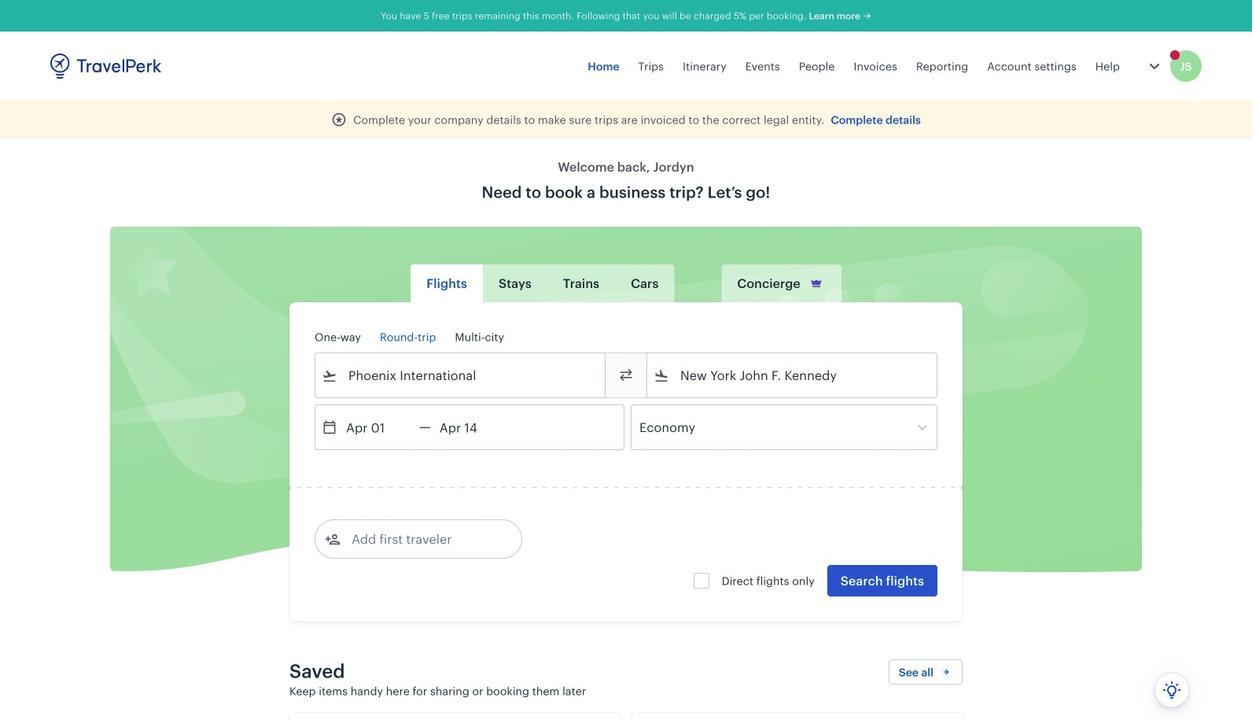 Task type: describe. For each thing, give the bounding box(es) containing it.
From search field
[[338, 363, 585, 388]]

Add first traveler search field
[[341, 527, 504, 552]]

Return text field
[[431, 405, 513, 449]]

To search field
[[670, 363, 917, 388]]

Depart text field
[[338, 405, 419, 449]]



